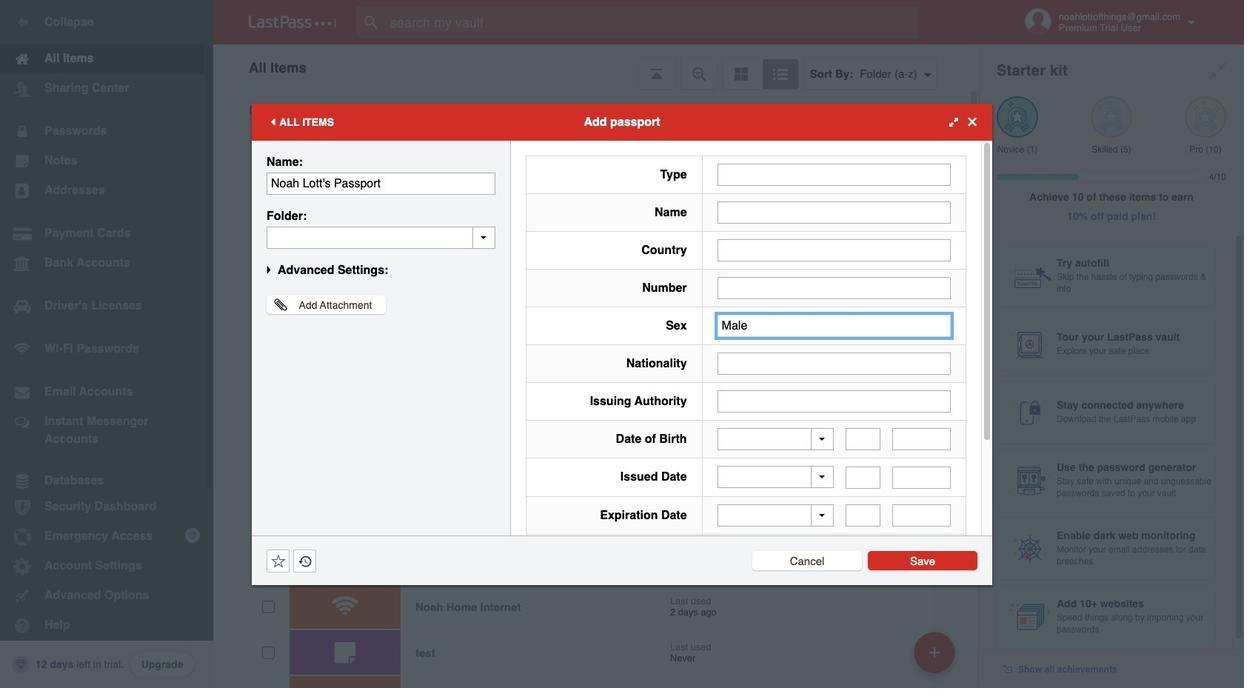 Task type: locate. For each thing, give the bounding box(es) containing it.
new item image
[[930, 647, 940, 658]]

search my vault text field
[[357, 6, 949, 39]]

None text field
[[267, 172, 496, 195], [718, 201, 951, 223], [267, 226, 496, 249], [718, 315, 951, 337], [718, 352, 951, 375], [718, 390, 951, 412], [846, 428, 881, 451], [846, 505, 881, 527], [893, 505, 951, 527], [267, 172, 496, 195], [718, 201, 951, 223], [267, 226, 496, 249], [718, 315, 951, 337], [718, 352, 951, 375], [718, 390, 951, 412], [846, 428, 881, 451], [846, 505, 881, 527], [893, 505, 951, 527]]

dialog
[[252, 103, 993, 642]]

None text field
[[718, 163, 951, 186], [718, 239, 951, 261], [718, 277, 951, 299], [893, 428, 951, 451], [846, 466, 881, 489], [893, 466, 951, 489], [718, 163, 951, 186], [718, 239, 951, 261], [718, 277, 951, 299], [893, 428, 951, 451], [846, 466, 881, 489], [893, 466, 951, 489]]



Task type: describe. For each thing, give the bounding box(es) containing it.
main navigation navigation
[[0, 0, 213, 688]]

vault options navigation
[[213, 44, 980, 89]]

Search search field
[[357, 6, 949, 39]]

lastpass image
[[249, 16, 336, 29]]

new item navigation
[[909, 628, 965, 688]]



